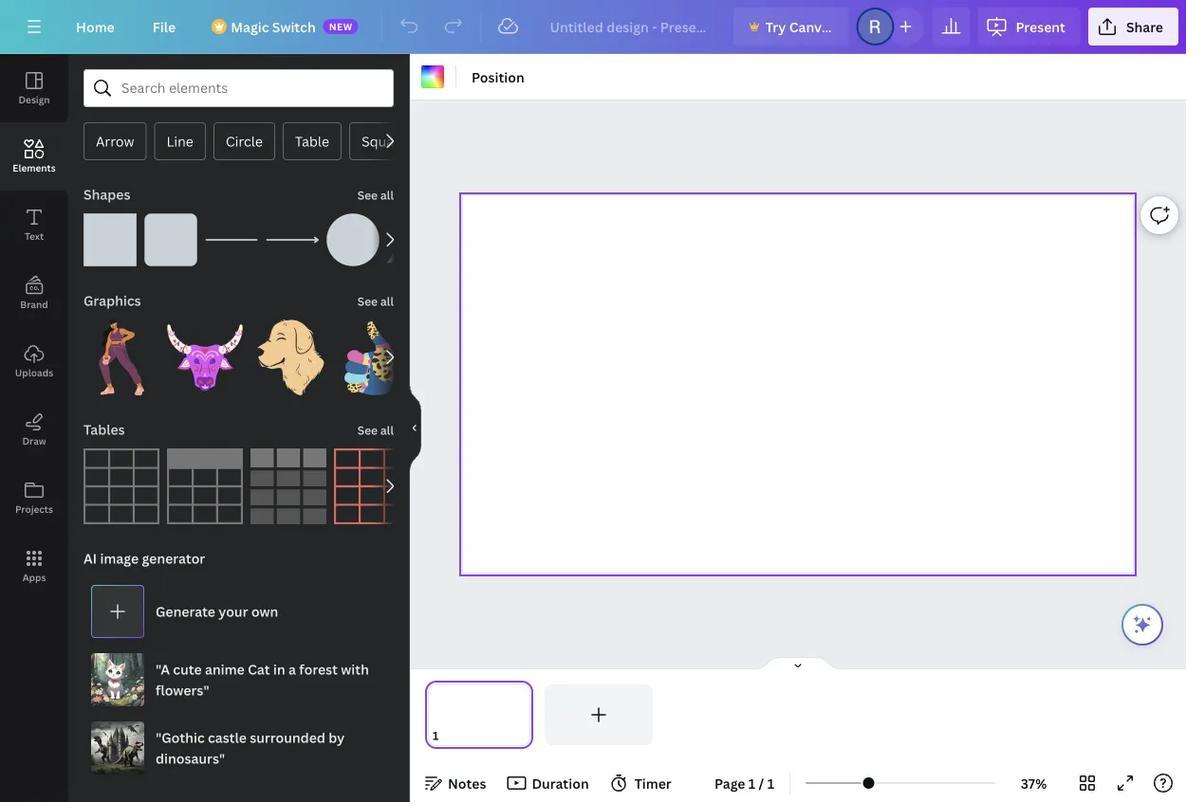 Task type: describe. For each thing, give the bounding box(es) containing it.
see for graphics
[[358, 294, 378, 309]]

uploads button
[[0, 327, 68, 396]]

see all button for shapes
[[356, 176, 396, 214]]

arrow
[[96, 132, 134, 150]]

detailed colorful year of the ox floral bull head image
[[167, 320, 243, 396]]

"gothic
[[156, 729, 205, 747]]

castle
[[208, 729, 247, 747]]

Page title text field
[[447, 727, 455, 746]]

position
[[472, 68, 525, 86]]

wild pattern like hand gesture image
[[334, 320, 410, 396]]

anime
[[205, 661, 245, 679]]

apps button
[[0, 532, 68, 601]]

canva assistant image
[[1131, 614, 1154, 637]]

hide pages image
[[753, 657, 844, 672]]

square image
[[84, 214, 137, 267]]

group left rounded square image
[[84, 202, 137, 267]]

see all for shapes
[[358, 187, 394, 203]]

group right hand drawn dog image
[[334, 320, 410, 396]]

try
[[766, 18, 786, 36]]

file
[[153, 18, 176, 36]]

Search elements search field
[[121, 70, 356, 106]]

projects button
[[0, 464, 68, 532]]

text button
[[0, 191, 68, 259]]

file button
[[137, 8, 191, 46]]

page 1 / 1
[[715, 775, 775, 793]]

line button
[[154, 122, 206, 160]]

page 1 image
[[425, 685, 533, 746]]

hand drawn dog image
[[251, 320, 326, 396]]

circle
[[226, 132, 263, 150]]

tables
[[84, 421, 125, 439]]

dinosaurs"
[[156, 750, 225, 768]]

image
[[100, 550, 139, 568]]

woman with kettlebell illustration image
[[84, 320, 159, 396]]

2 add this table to the canvas image from the left
[[167, 449, 243, 525]]

generate your own
[[156, 603, 278, 621]]

apps
[[22, 571, 46, 584]]

/
[[759, 775, 764, 793]]

see for shapes
[[358, 187, 378, 203]]

timer
[[635, 775, 672, 793]]

#ffffff image
[[421, 65, 444, 88]]

flowers"
[[156, 682, 209, 700]]

generate
[[156, 603, 215, 621]]

present button
[[978, 8, 1081, 46]]

pro
[[833, 18, 855, 36]]

by
[[329, 729, 345, 747]]

tables button
[[82, 411, 127, 449]]

brand button
[[0, 259, 68, 327]]

elements
[[13, 161, 56, 174]]

all for graphics
[[380, 294, 394, 309]]



Task type: vqa. For each thing, say whether or not it's contained in the screenshot.
the Creators
no



Task type: locate. For each thing, give the bounding box(es) containing it.
a
[[289, 661, 296, 679]]

3 see all button from the top
[[356, 411, 396, 449]]

surrounded
[[250, 729, 325, 747]]

1 vertical spatial see
[[358, 294, 378, 309]]

graphics button
[[82, 282, 143, 320]]

2 1 from the left
[[767, 775, 775, 793]]

see all for tables
[[358, 423, 394, 438]]

side panel tab list
[[0, 54, 68, 601]]

group right woman with kettlebell illustration image
[[167, 308, 243, 396]]

3 see from the top
[[358, 423, 378, 438]]

projects
[[15, 503, 53, 516]]

canva
[[789, 18, 829, 36]]

table
[[295, 132, 329, 150]]

magic
[[231, 18, 269, 36]]

with
[[341, 661, 369, 679]]

see all
[[358, 187, 394, 203], [358, 294, 394, 309], [358, 423, 394, 438]]

2 add this line to the canvas image from the left
[[266, 214, 319, 267]]

1 see from the top
[[358, 187, 378, 203]]

line
[[167, 132, 193, 150]]

see all button for graphics
[[356, 282, 396, 320]]

group right the square image at the top of the page
[[144, 202, 197, 267]]

see up white circle shape 'image' at the top of the page
[[358, 187, 378, 203]]

see all for graphics
[[358, 294, 394, 309]]

1 1 from the left
[[749, 775, 756, 793]]

draw
[[22, 435, 46, 447]]

design
[[18, 93, 50, 106]]

circle button
[[213, 122, 275, 160]]

in
[[273, 661, 285, 679]]

see all button
[[356, 176, 396, 214], [356, 282, 396, 320], [356, 411, 396, 449]]

position button
[[464, 62, 532, 92]]

see for tables
[[358, 423, 378, 438]]

forest
[[299, 661, 338, 679]]

"a
[[156, 661, 170, 679]]

try canva pro
[[766, 18, 855, 36]]

2 see all button from the top
[[356, 282, 396, 320]]

2 see from the top
[[358, 294, 378, 309]]

white circle shape image
[[326, 214, 380, 267]]

your
[[219, 603, 248, 621]]

arrow button
[[84, 122, 147, 160]]

switch
[[272, 18, 316, 36]]

2 all from the top
[[380, 294, 394, 309]]

all
[[380, 187, 394, 203], [380, 294, 394, 309], [380, 423, 394, 438]]

see all button left hide image
[[356, 411, 396, 449]]

all up wild pattern like hand gesture image
[[380, 294, 394, 309]]

home
[[76, 18, 115, 36]]

1 add this line to the canvas image from the left
[[205, 214, 258, 267]]

1 horizontal spatial 1
[[767, 775, 775, 793]]

1 horizontal spatial add this line to the canvas image
[[266, 214, 319, 267]]

group left triangle up image
[[326, 202, 380, 267]]

uploads
[[15, 366, 53, 379]]

2 vertical spatial see
[[358, 423, 378, 438]]

see all button down white circle shape 'image' at the top of the page
[[356, 282, 396, 320]]

all for shapes
[[380, 187, 394, 203]]

1 right /
[[767, 775, 775, 793]]

add this line to the canvas image left white circle shape 'image' at the top of the page
[[266, 214, 319, 267]]

"gothic castle surrounded by dinosaurs"
[[156, 729, 345, 768]]

1 vertical spatial see all
[[358, 294, 394, 309]]

share button
[[1088, 8, 1179, 46]]

add this table to the canvas image
[[84, 449, 159, 525], [167, 449, 243, 525], [251, 449, 326, 525], [334, 449, 410, 525]]

3 see all from the top
[[358, 423, 394, 438]]

triangle up image
[[387, 214, 440, 267]]

notes button
[[418, 769, 494, 799]]

1 see all from the top
[[358, 187, 394, 203]]

present
[[1016, 18, 1066, 36]]

all up triangle up image
[[380, 187, 394, 203]]

1 vertical spatial see all button
[[356, 282, 396, 320]]

duration
[[532, 775, 589, 793]]

see all up white circle shape 'image' at the top of the page
[[358, 187, 394, 203]]

shapes button
[[82, 176, 132, 214]]

add this line to the canvas image right rounded square image
[[205, 214, 258, 267]]

0 vertical spatial all
[[380, 187, 394, 203]]

home link
[[61, 8, 130, 46]]

new
[[329, 20, 353, 33]]

square button
[[349, 122, 419, 160]]

group left wild pattern like hand gesture image
[[251, 308, 326, 396]]

3 all from the top
[[380, 423, 394, 438]]

see left hide image
[[358, 423, 378, 438]]

0 horizontal spatial add this line to the canvas image
[[205, 214, 258, 267]]

text
[[25, 230, 44, 242]]

elements button
[[0, 122, 68, 191]]

2 vertical spatial see all
[[358, 423, 394, 438]]

1 add this table to the canvas image from the left
[[84, 449, 159, 525]]

1 all from the top
[[380, 187, 394, 203]]

table button
[[283, 122, 342, 160]]

graphics
[[84, 292, 141, 310]]

group up tables
[[84, 308, 159, 396]]

37% button
[[1003, 769, 1065, 799]]

1 see all button from the top
[[356, 176, 396, 214]]

brand
[[20, 298, 48, 311]]

group
[[84, 202, 137, 267], [144, 202, 197, 267], [326, 202, 380, 267], [84, 308, 159, 396], [167, 308, 243, 396], [251, 308, 326, 396], [334, 320, 410, 396]]

try canva pro button
[[733, 8, 855, 46]]

shapes
[[84, 186, 130, 204]]

add this line to the canvas image
[[205, 214, 258, 267], [266, 214, 319, 267]]

timer button
[[604, 769, 679, 799]]

0 vertical spatial see all button
[[356, 176, 396, 214]]

generator
[[142, 550, 205, 568]]

draw button
[[0, 396, 68, 464]]

0 horizontal spatial 1
[[749, 775, 756, 793]]

own
[[251, 603, 278, 621]]

2 see all from the top
[[358, 294, 394, 309]]

see all left hide image
[[358, 423, 394, 438]]

"a cute anime cat in a forest with flowers"
[[156, 661, 369, 700]]

all for tables
[[380, 423, 394, 438]]

1 left /
[[749, 775, 756, 793]]

square
[[362, 132, 407, 150]]

share
[[1126, 18, 1164, 36]]

rounded square image
[[144, 214, 197, 267]]

37%
[[1021, 775, 1047, 793]]

see all up wild pattern like hand gesture image
[[358, 294, 394, 309]]

ai
[[84, 550, 97, 568]]

see up wild pattern like hand gesture image
[[358, 294, 378, 309]]

duration button
[[502, 769, 597, 799]]

main menu bar
[[0, 0, 1186, 54]]

1
[[749, 775, 756, 793], [767, 775, 775, 793]]

see
[[358, 187, 378, 203], [358, 294, 378, 309], [358, 423, 378, 438]]

0 vertical spatial see
[[358, 187, 378, 203]]

all left hide image
[[380, 423, 394, 438]]

4 add this table to the canvas image from the left
[[334, 449, 410, 525]]

Design title text field
[[535, 8, 726, 46]]

0 vertical spatial see all
[[358, 187, 394, 203]]

see all button down square button
[[356, 176, 396, 214]]

ai image generator
[[84, 550, 205, 568]]

page
[[715, 775, 746, 793]]

magic switch
[[231, 18, 316, 36]]

see all button for tables
[[356, 411, 396, 449]]

2 vertical spatial see all button
[[356, 411, 396, 449]]

design button
[[0, 54, 68, 122]]

hide image
[[409, 383, 421, 474]]

2 vertical spatial all
[[380, 423, 394, 438]]

cat
[[248, 661, 270, 679]]

cute
[[173, 661, 202, 679]]

1 vertical spatial all
[[380, 294, 394, 309]]

notes
[[448, 775, 486, 793]]

3 add this table to the canvas image from the left
[[251, 449, 326, 525]]



